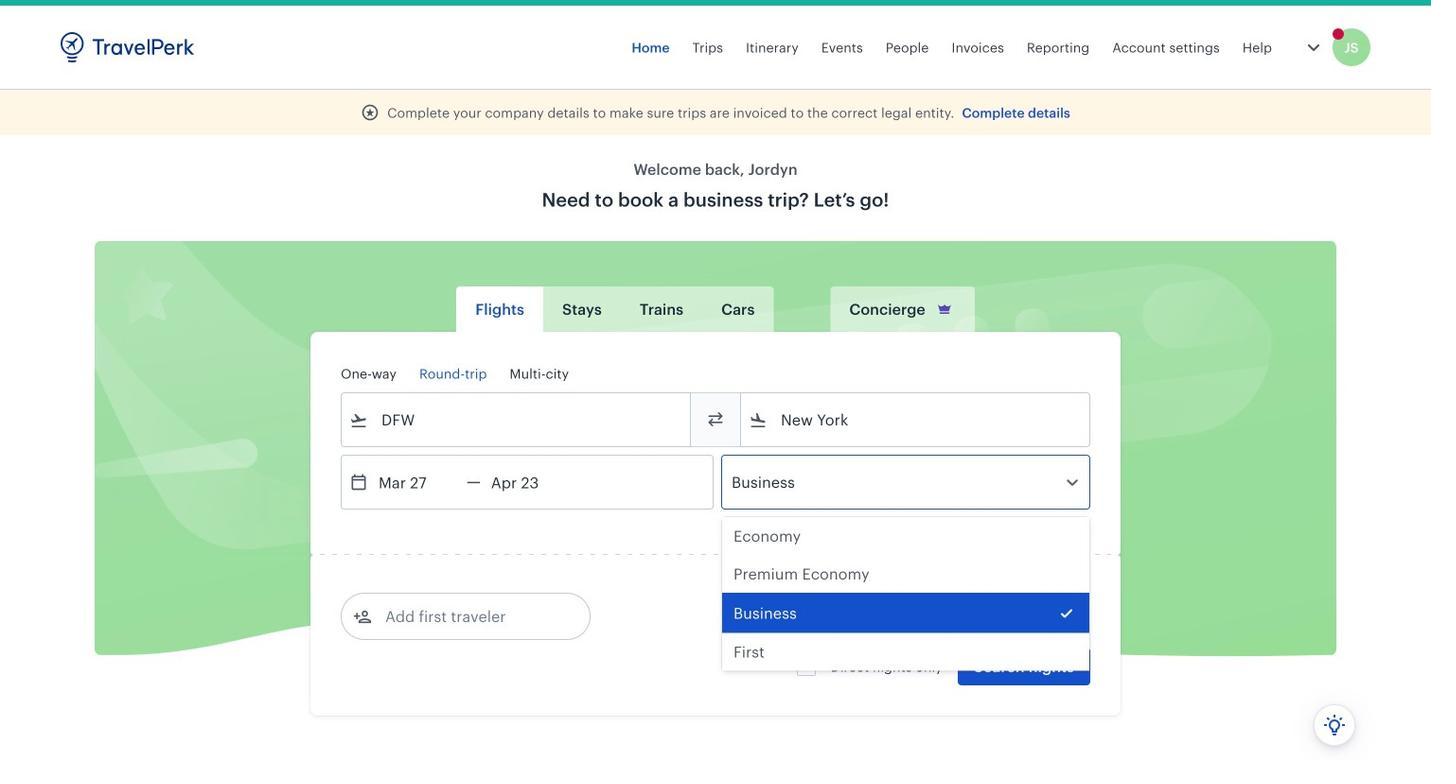 Task type: describe. For each thing, give the bounding box(es) containing it.
To search field
[[768, 405, 1065, 435]]



Task type: locate. For each thing, give the bounding box(es) containing it.
Add first traveler search field
[[372, 602, 569, 632]]

From search field
[[368, 405, 665, 435]]

Depart text field
[[368, 456, 467, 509]]

Return text field
[[481, 456, 579, 509]]



